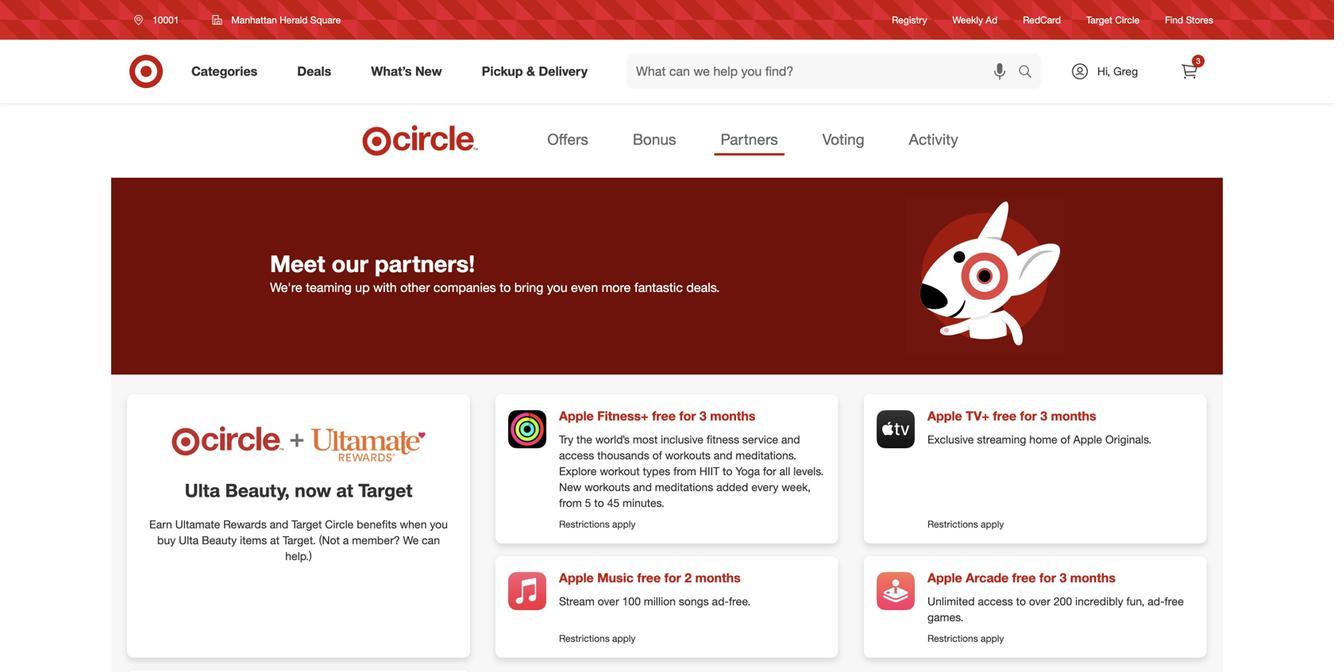 Task type: describe. For each thing, give the bounding box(es) containing it.
apple for apple music free for 2 months
[[559, 571, 594, 586]]

0 vertical spatial ulta
[[185, 480, 220, 502]]

yoga
[[736, 465, 760, 479]]

benefits
[[357, 518, 397, 532]]

music
[[598, 571, 634, 586]]

you inside meet our partners! we're teaming up with other companies to bring you even more fantastic deals.
[[547, 280, 568, 295]]

1 ad- from the left
[[712, 595, 729, 609]]

restrictions apply for fitness+
[[559, 519, 636, 531]]

3 for apple tv+ free for 3 months
[[1041, 409, 1048, 424]]

fun,
[[1127, 595, 1145, 609]]

target circle link
[[1087, 13, 1140, 27]]

when
[[400, 518, 427, 532]]

can
[[422, 534, 440, 548]]

restrictions for fitness+
[[559, 519, 610, 531]]

with
[[373, 280, 397, 295]]

weekly ad
[[953, 14, 998, 26]]

5
[[585, 497, 591, 510]]

originals.
[[1106, 433, 1152, 447]]

meditations.
[[736, 449, 797, 463]]

partners link
[[715, 126, 785, 156]]

restrictions apply for tv+
[[928, 519, 1005, 531]]

fitness+
[[598, 409, 649, 424]]

apple music free for 2 months
[[559, 571, 741, 586]]

pickup
[[482, 64, 523, 79]]

0 vertical spatial new
[[415, 64, 442, 79]]

and up meditations.
[[782, 433, 801, 447]]

even
[[571, 280, 598, 295]]

ad- inside unlimited access to over 200 incredibly fun, ad-free games.
[[1148, 595, 1165, 609]]

1 horizontal spatial target
[[358, 480, 413, 502]]

months for apple music free for 2 months
[[696, 571, 741, 586]]

we're
[[270, 280, 302, 295]]

minutes.
[[623, 497, 665, 510]]

every
[[752, 481, 779, 495]]

ad
[[986, 14, 998, 26]]

meet
[[270, 250, 325, 278]]

earn ultamate
[[149, 518, 220, 532]]

partners
[[721, 130, 778, 149]]

restrictions for music
[[559, 633, 610, 645]]

incredibly
[[1076, 595, 1124, 609]]

1 horizontal spatial from
[[674, 465, 697, 479]]

registry
[[892, 14, 928, 26]]

apply for tv+
[[981, 519, 1005, 531]]

activity
[[909, 130, 959, 149]]

a
[[343, 534, 349, 548]]

earn
[[149, 518, 172, 532]]

types
[[643, 465, 671, 479]]

inclusive
[[661, 433, 704, 447]]

fantastic
[[635, 280, 683, 295]]

up
[[355, 280, 370, 295]]

at inside rewards and target circle benefits when you buy ulta beauty items at target. (not a member? we can help.)
[[270, 534, 280, 548]]

arcade
[[966, 571, 1009, 586]]

categories
[[191, 64, 258, 79]]

target.
[[283, 534, 316, 548]]

fitness
[[707, 433, 740, 447]]

beauty
[[202, 534, 237, 548]]

all
[[780, 465, 791, 479]]

1 over from the left
[[598, 595, 619, 609]]

ulta beauty, now at target
[[185, 480, 413, 502]]

free inside unlimited access to over 200 incredibly fun, ad-free games.
[[1165, 595, 1185, 609]]

access inside unlimited access to over 200 incredibly fun, ad-free games.
[[978, 595, 1014, 609]]

what's new
[[371, 64, 442, 79]]

hi,
[[1098, 64, 1111, 78]]

for for apple fitness+ free for 3 months
[[680, 409, 696, 424]]

target circle plus ultamate rewards image
[[172, 427, 426, 463]]

for inside try the world's most inclusive fitness service and access thousands of workouts and meditations. explore workout types from hiit to yoga for all levels. new workouts and meditations added every week, from 5 to 45 minutes.
[[763, 465, 777, 479]]

circle inside rewards and target circle benefits when you buy ulta beauty items at target. (not a member? we can help.)
[[325, 518, 354, 532]]

meditations
[[655, 481, 714, 495]]

deals
[[297, 64, 332, 79]]

ultamate
[[175, 518, 220, 532]]

stream over 100 million songs ad-free.
[[559, 595, 751, 609]]

offers
[[548, 130, 589, 149]]

hi, greg
[[1098, 64, 1139, 78]]

buy
[[157, 534, 176, 548]]

explore
[[559, 465, 597, 479]]

to inside unlimited access to over 200 incredibly fun, ad-free games.
[[1017, 595, 1027, 609]]

streaming
[[978, 433, 1027, 447]]

to inside meet our partners! we're teaming up with other companies to bring you even more fantastic deals.
[[500, 280, 511, 295]]

100
[[623, 595, 641, 609]]

over inside unlimited access to over 200 incredibly fun, ad-free games.
[[1030, 595, 1051, 609]]

apple for apple fitness+ free for 3 months
[[559, 409, 594, 424]]

and inside rewards and target circle benefits when you buy ulta beauty items at target. (not a member? we can help.)
[[270, 518, 289, 532]]

free for arcade
[[1013, 571, 1036, 586]]

redcard
[[1024, 14, 1062, 26]]

apple for apple arcade free for 3 months
[[928, 571, 963, 586]]

1 horizontal spatial workouts
[[666, 449, 711, 463]]

new inside try the world's most inclusive fitness service and access thousands of workouts and meditations. explore workout types from hiit to yoga for all levels. new workouts and meditations added every week, from 5 to 45 minutes.
[[559, 481, 582, 495]]

free for tv+
[[993, 409, 1017, 424]]

restrictions for arcade
[[928, 633, 979, 645]]

voting link
[[817, 126, 871, 156]]

songs
[[679, 595, 709, 609]]

week,
[[782, 481, 811, 495]]

help.)
[[285, 550, 312, 564]]

&
[[527, 64, 535, 79]]

rewards and target circle benefits when you buy ulta beauty items at target. (not a member? we can help.)
[[157, 518, 448, 564]]

weekly
[[953, 14, 984, 26]]

apple for apple tv+ free for 3 months
[[928, 409, 963, 424]]

free for music
[[638, 571, 661, 586]]

levels.
[[794, 465, 824, 479]]

circle inside target circle link
[[1116, 14, 1140, 26]]

apply for fitness+
[[613, 519, 636, 531]]

rewards
[[223, 518, 267, 532]]

deals.
[[687, 280, 720, 295]]

search button
[[1011, 54, 1050, 92]]

apple tv+ free for 3 months
[[928, 409, 1097, 424]]

hiit
[[700, 465, 720, 479]]

3 for apple arcade free for 3 months
[[1060, 571, 1067, 586]]

categories link
[[178, 54, 277, 89]]

for for apple music free for 2 months
[[665, 571, 681, 586]]

to right 5
[[595, 497, 604, 510]]

weekly ad link
[[953, 13, 998, 27]]

and down fitness
[[714, 449, 733, 463]]

teaming
[[306, 280, 352, 295]]

months for apple tv+ free for 3 months
[[1052, 409, 1097, 424]]

home
[[1030, 433, 1058, 447]]

registry link
[[892, 13, 928, 27]]

3 link
[[1173, 54, 1208, 89]]

bonus
[[633, 130, 677, 149]]

exclusive
[[928, 433, 974, 447]]

million
[[644, 595, 676, 609]]

unlimited
[[928, 595, 975, 609]]

ulta inside rewards and target circle benefits when you buy ulta beauty items at target. (not a member? we can help.)
[[179, 534, 199, 548]]

search
[[1011, 65, 1050, 81]]

45
[[607, 497, 620, 510]]

2
[[685, 571, 692, 586]]



Task type: locate. For each thing, give the bounding box(es) containing it.
unlimited access to over 200 incredibly fun, ad-free games.
[[928, 595, 1185, 625]]

apple up unlimited
[[928, 571, 963, 586]]

deals link
[[284, 54, 351, 89]]

ulta up the ultamate on the bottom
[[185, 480, 220, 502]]

we
[[403, 534, 419, 548]]

months for apple fitness+ free for 3 months
[[710, 409, 756, 424]]

now
[[295, 480, 331, 502]]

for left 2 in the right of the page
[[665, 571, 681, 586]]

target circle
[[1087, 14, 1140, 26]]

1 horizontal spatial at
[[337, 480, 353, 502]]

try the world's most inclusive fitness service and access thousands of workouts and meditations. explore workout types from hiit to yoga for all levels. new workouts and meditations added every week, from 5 to 45 minutes.
[[559, 433, 824, 510]]

1 horizontal spatial you
[[547, 280, 568, 295]]

apply down 45
[[613, 519, 636, 531]]

restrictions apply down stream
[[559, 633, 636, 645]]

added
[[717, 481, 749, 495]]

over left 200
[[1030, 595, 1051, 609]]

more
[[602, 280, 631, 295]]

manhattan herald square
[[231, 14, 341, 26]]

from left 5
[[559, 497, 582, 510]]

stream
[[559, 595, 595, 609]]

to down apple arcade free for 3 months
[[1017, 595, 1027, 609]]

2 over from the left
[[1030, 595, 1051, 609]]

apple fitness+ free for 3 months
[[559, 409, 756, 424]]

try
[[559, 433, 574, 447]]

1 vertical spatial you
[[430, 518, 448, 532]]

of inside try the world's most inclusive fitness service and access thousands of workouts and meditations. explore workout types from hiit to yoga for all levels. new workouts and meditations added every week, from 5 to 45 minutes.
[[653, 449, 662, 463]]

square
[[310, 14, 341, 26]]

1 horizontal spatial over
[[1030, 595, 1051, 609]]

months for apple arcade free for 3 months
[[1071, 571, 1116, 586]]

1 horizontal spatial new
[[559, 481, 582, 495]]

to up added
[[723, 465, 733, 479]]

months up fitness
[[710, 409, 756, 424]]

apply for music
[[613, 633, 636, 645]]

restrictions apply
[[559, 519, 636, 531], [928, 519, 1005, 531], [559, 633, 636, 645], [928, 633, 1005, 645]]

redcard link
[[1024, 13, 1062, 27]]

of right home
[[1061, 433, 1071, 447]]

1 horizontal spatial ad-
[[1148, 595, 1165, 609]]

0 horizontal spatial access
[[559, 449, 594, 463]]

find
[[1166, 14, 1184, 26]]

1 horizontal spatial circle
[[1116, 14, 1140, 26]]

workouts
[[666, 449, 711, 463], [585, 481, 630, 495]]

(not
[[319, 534, 340, 548]]

months right 2 in the right of the page
[[696, 571, 741, 586]]

2 ad- from the left
[[1148, 595, 1165, 609]]

apply down 100
[[613, 633, 636, 645]]

and up minutes. in the bottom of the page
[[633, 481, 652, 495]]

0 vertical spatial target
[[1087, 14, 1113, 26]]

you up can
[[430, 518, 448, 532]]

partners!
[[375, 250, 475, 278]]

over
[[598, 595, 619, 609], [1030, 595, 1051, 609]]

ad- right fun,
[[1148, 595, 1165, 609]]

3 down stores at the top right
[[1197, 56, 1201, 66]]

circle
[[1116, 14, 1140, 26], [325, 518, 354, 532]]

games.
[[928, 611, 964, 625]]

to left bring
[[500, 280, 511, 295]]

0 horizontal spatial over
[[598, 595, 619, 609]]

target
[[1087, 14, 1113, 26], [358, 480, 413, 502], [292, 518, 322, 532]]

new down explore
[[559, 481, 582, 495]]

apply up arcade on the right of the page
[[981, 519, 1005, 531]]

months
[[710, 409, 756, 424], [1052, 409, 1097, 424], [696, 571, 741, 586], [1071, 571, 1116, 586]]

1 vertical spatial workouts
[[585, 481, 630, 495]]

manhattan
[[231, 14, 277, 26]]

1 vertical spatial ulta
[[179, 534, 199, 548]]

at right items
[[270, 534, 280, 548]]

months up incredibly
[[1071, 571, 1116, 586]]

free right fun,
[[1165, 595, 1185, 609]]

items
[[240, 534, 267, 548]]

at right 'now'
[[337, 480, 353, 502]]

0 vertical spatial at
[[337, 480, 353, 502]]

restrictions apply for arcade
[[928, 633, 1005, 645]]

what's new link
[[358, 54, 462, 89]]

herald
[[280, 14, 308, 26]]

restrictions down 5
[[559, 519, 610, 531]]

stores
[[1187, 14, 1214, 26]]

0 horizontal spatial circle
[[325, 518, 354, 532]]

apple
[[559, 409, 594, 424], [928, 409, 963, 424], [1074, 433, 1103, 447], [559, 571, 594, 586], [928, 571, 963, 586]]

offers link
[[541, 126, 595, 156]]

our
[[332, 250, 368, 278]]

free
[[652, 409, 676, 424], [993, 409, 1017, 424], [638, 571, 661, 586], [1013, 571, 1036, 586], [1165, 595, 1185, 609]]

apply for arcade
[[981, 633, 1005, 645]]

member?
[[352, 534, 400, 548]]

bring
[[515, 280, 544, 295]]

exclusive streaming home of apple originals.
[[928, 433, 1152, 447]]

for for apple arcade free for 3 months
[[1040, 571, 1057, 586]]

free up inclusive
[[652, 409, 676, 424]]

pickup & delivery
[[482, 64, 588, 79]]

access down arcade on the right of the page
[[978, 595, 1014, 609]]

1 vertical spatial new
[[559, 481, 582, 495]]

1 vertical spatial from
[[559, 497, 582, 510]]

target up hi,
[[1087, 14, 1113, 26]]

restrictions up arcade on the right of the page
[[928, 519, 979, 531]]

delivery
[[539, 64, 588, 79]]

3 inside 3 link
[[1197, 56, 1201, 66]]

free up streaming
[[993, 409, 1017, 424]]

find stores
[[1166, 14, 1214, 26]]

3 up home
[[1041, 409, 1048, 424]]

restrictions apply down games.
[[928, 633, 1005, 645]]

for up inclusive
[[680, 409, 696, 424]]

tv+
[[966, 409, 990, 424]]

apple up stream
[[559, 571, 594, 586]]

free up 'stream over 100 million songs ad-free.'
[[638, 571, 661, 586]]

restrictions for tv+
[[928, 519, 979, 531]]

1 horizontal spatial of
[[1061, 433, 1071, 447]]

apply down arcade on the right of the page
[[981, 633, 1005, 645]]

0 horizontal spatial from
[[559, 497, 582, 510]]

the
[[577, 433, 593, 447]]

0 horizontal spatial at
[[270, 534, 280, 548]]

for
[[680, 409, 696, 424], [1021, 409, 1037, 424], [763, 465, 777, 479], [665, 571, 681, 586], [1040, 571, 1057, 586]]

circle left find
[[1116, 14, 1140, 26]]

you
[[547, 280, 568, 295], [430, 518, 448, 532]]

for up 200
[[1040, 571, 1057, 586]]

meet our partners! we're teaming up with other companies to bring you even more fantastic deals.
[[270, 250, 720, 295]]

you inside rewards and target circle benefits when you buy ulta beauty items at target. (not a member? we can help.)
[[430, 518, 448, 532]]

from up meditations
[[674, 465, 697, 479]]

over left 100
[[598, 595, 619, 609]]

for for apple tv+ free for 3 months
[[1021, 409, 1037, 424]]

1 vertical spatial at
[[270, 534, 280, 548]]

free right arcade on the right of the page
[[1013, 571, 1036, 586]]

3 up 200
[[1060, 571, 1067, 586]]

0 horizontal spatial ad-
[[712, 595, 729, 609]]

and up target.
[[270, 518, 289, 532]]

0 horizontal spatial workouts
[[585, 481, 630, 495]]

manhattan herald square button
[[202, 6, 351, 34]]

0 vertical spatial workouts
[[666, 449, 711, 463]]

voting
[[823, 130, 865, 149]]

restrictions down stream
[[559, 633, 610, 645]]

for up exclusive streaming home of apple originals. on the right of page
[[1021, 409, 1037, 424]]

workouts up 45
[[585, 481, 630, 495]]

greg
[[1114, 64, 1139, 78]]

access inside try the world's most inclusive fitness service and access thousands of workouts and meditations. explore workout types from hiit to yoga for all levels. new workouts and meditations added every week, from 5 to 45 minutes.
[[559, 449, 594, 463]]

2 horizontal spatial target
[[1087, 14, 1113, 26]]

restrictions apply up arcade on the right of the page
[[928, 519, 1005, 531]]

new right what's
[[415, 64, 442, 79]]

1 vertical spatial circle
[[325, 518, 354, 532]]

1 horizontal spatial access
[[978, 595, 1014, 609]]

you left even
[[547, 280, 568, 295]]

0 vertical spatial access
[[559, 449, 594, 463]]

target inside rewards and target circle benefits when you buy ulta beauty items at target. (not a member? we can help.)
[[292, 518, 322, 532]]

apple up exclusive
[[928, 409, 963, 424]]

months up home
[[1052, 409, 1097, 424]]

ulta down earn ultamate
[[179, 534, 199, 548]]

0 horizontal spatial new
[[415, 64, 442, 79]]

restrictions apply down 5
[[559, 519, 636, 531]]

for left all on the bottom of the page
[[763, 465, 777, 479]]

other
[[401, 280, 430, 295]]

0 vertical spatial circle
[[1116, 14, 1140, 26]]

apple left originals.
[[1074, 433, 1103, 447]]

apply
[[613, 519, 636, 531], [981, 519, 1005, 531], [613, 633, 636, 645], [981, 633, 1005, 645]]

workout
[[600, 465, 640, 479]]

new
[[415, 64, 442, 79], [559, 481, 582, 495]]

free for fitness+
[[652, 409, 676, 424]]

of up types at the bottom of page
[[653, 449, 662, 463]]

circle up the a
[[325, 518, 354, 532]]

service
[[743, 433, 779, 447]]

restrictions down games.
[[928, 633, 979, 645]]

activity link
[[903, 126, 965, 156]]

3 up inclusive
[[700, 409, 707, 424]]

0 horizontal spatial target
[[292, 518, 322, 532]]

restrictions apply for music
[[559, 633, 636, 645]]

1 vertical spatial access
[[978, 595, 1014, 609]]

what's
[[371, 64, 412, 79]]

10001 button
[[124, 6, 196, 34]]

1 vertical spatial of
[[653, 449, 662, 463]]

ad- right songs
[[712, 595, 729, 609]]

3 for apple fitness+ free for 3 months
[[700, 409, 707, 424]]

target up target.
[[292, 518, 322, 532]]

find stores link
[[1166, 13, 1214, 27]]

What can we help you find? suggestions appear below search field
[[627, 54, 1023, 89]]

0 horizontal spatial you
[[430, 518, 448, 532]]

2 vertical spatial target
[[292, 518, 322, 532]]

target circle logo image
[[360, 124, 481, 157]]

10001
[[153, 14, 179, 26]]

access up explore
[[559, 449, 594, 463]]

1 vertical spatial target
[[358, 480, 413, 502]]

0 vertical spatial from
[[674, 465, 697, 479]]

apple up the
[[559, 409, 594, 424]]

from
[[674, 465, 697, 479], [559, 497, 582, 510]]

0 horizontal spatial of
[[653, 449, 662, 463]]

workouts down inclusive
[[666, 449, 711, 463]]

0 vertical spatial you
[[547, 280, 568, 295]]

0 vertical spatial of
[[1061, 433, 1071, 447]]

target up benefits
[[358, 480, 413, 502]]



Task type: vqa. For each thing, say whether or not it's contained in the screenshot.
the 2
yes



